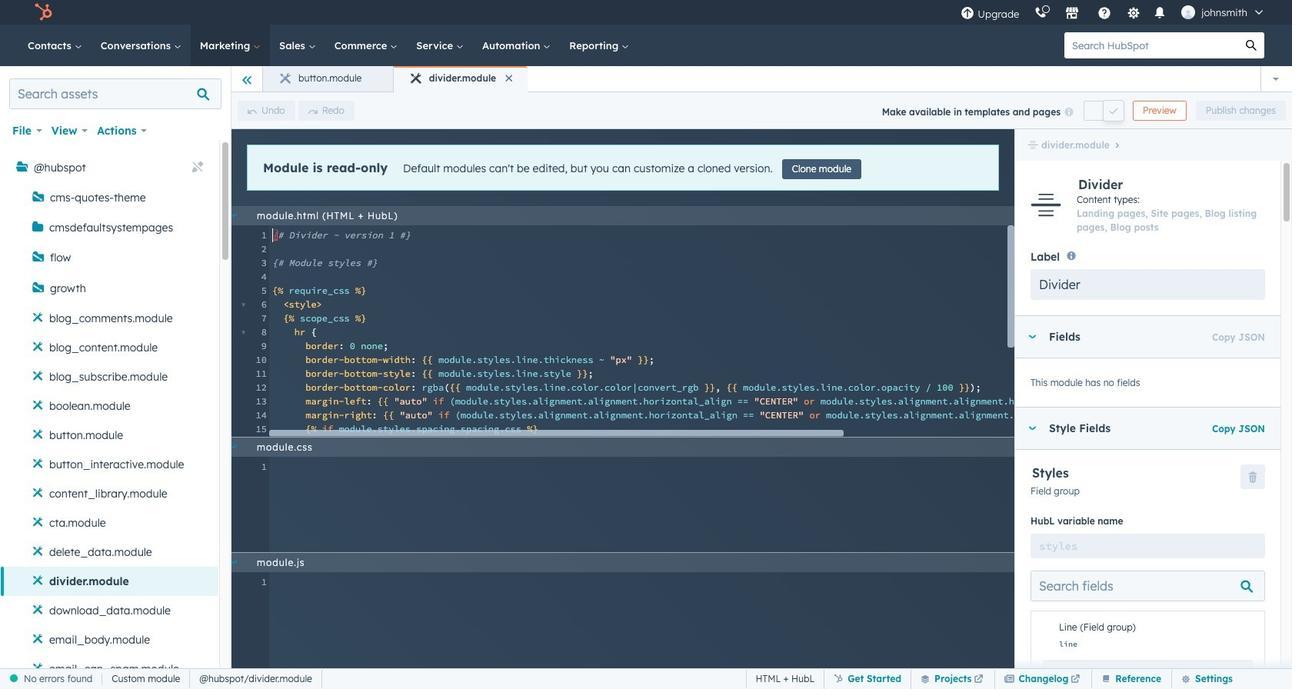 Task type: describe. For each thing, give the bounding box(es) containing it.
0 horizontal spatial caret image
[[230, 213, 237, 217]]

0 vertical spatial navigation
[[263, 66, 528, 92]]

Search fields search field
[[1031, 571, 1266, 602]]

Module name field
[[1077, 176, 1129, 193]]

Enter a label field
[[1031, 465, 1074, 482]]

Search HubSpot search field
[[1065, 32, 1239, 58]]

0 vertical spatial caret image
[[1028, 427, 1037, 431]]

Search assets search field
[[9, 78, 222, 109]]



Task type: locate. For each thing, give the bounding box(es) containing it.
caret image
[[1028, 427, 1037, 431], [230, 445, 237, 448], [230, 561, 237, 564]]

john smith image
[[1182, 5, 1196, 19]]

1 horizontal spatial navigation
[[1028, 135, 1126, 155]]

caret image
[[230, 213, 237, 217], [1028, 335, 1037, 339]]

menu
[[954, 0, 1274, 25]]

1 horizontal spatial caret image
[[1028, 335, 1037, 339]]

0 vertical spatial caret image
[[230, 213, 237, 217]]

1 vertical spatial caret image
[[1028, 335, 1037, 339]]

1 vertical spatial navigation
[[1028, 135, 1126, 155]]

marketplaces image
[[1066, 7, 1080, 21]]

link opens in a new window image
[[1071, 671, 1081, 689], [975, 675, 984, 685], [1071, 675, 1081, 685]]

link opens in a new window image
[[975, 671, 984, 689]]

navigation
[[263, 66, 528, 92], [1028, 135, 1126, 155]]

2 vertical spatial caret image
[[230, 561, 237, 564]]

0 horizontal spatial navigation
[[263, 66, 528, 92]]

1 vertical spatial caret image
[[230, 445, 237, 448]]

None text field
[[1031, 270, 1266, 300], [1031, 534, 1266, 559], [1031, 270, 1266, 300], [1031, 534, 1266, 559]]



Task type: vqa. For each thing, say whether or not it's contained in the screenshot.
bottommost caret icon
yes



